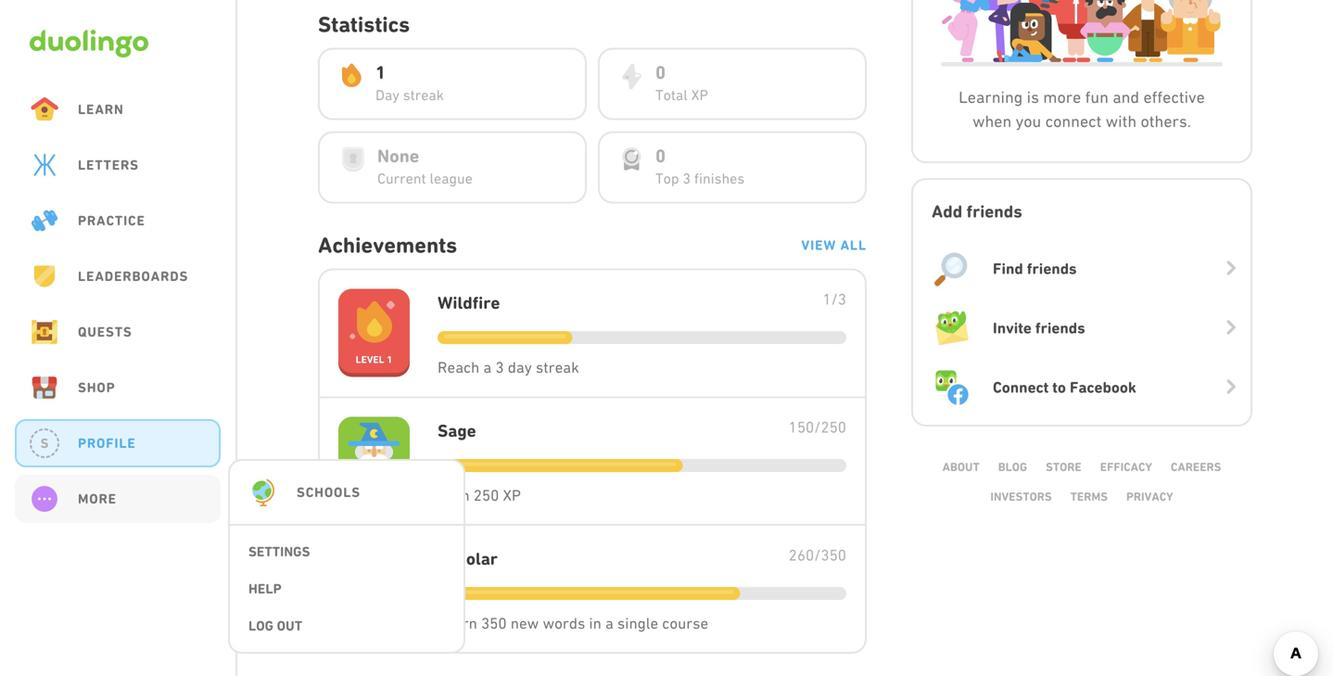 Task type: vqa. For each thing, say whether or not it's contained in the screenshot.
а to the middle
no



Task type: describe. For each thing, give the bounding box(es) containing it.
friends for invite friends
[[1036, 319, 1086, 337]]

you
[[1016, 112, 1042, 131]]

0 vertical spatial a
[[484, 359, 492, 376]]

achievements
[[318, 232, 458, 258]]

1 inside "1 day streak"
[[376, 62, 386, 83]]

250
[[474, 487, 499, 504]]

shop
[[78, 379, 115, 396]]

350
[[481, 614, 507, 632]]

log out
[[249, 618, 303, 634]]

settings
[[249, 544, 310, 560]]

xp for earn
[[503, 487, 521, 504]]

reach
[[438, 359, 480, 376]]

schools
[[297, 484, 361, 500]]

store
[[1047, 460, 1082, 474]]

day
[[508, 359, 532, 376]]

log out button
[[230, 608, 464, 645]]

finishes
[[695, 170, 745, 187]]

profile
[[78, 435, 136, 451]]

1 horizontal spatial 1
[[387, 354, 393, 365]]

wildfire
[[438, 293, 500, 313]]

log
[[249, 618, 274, 634]]

fun
[[1086, 88, 1109, 107]]

learn link
[[15, 85, 221, 134]]

1 day streak
[[376, 62, 444, 103]]

blog
[[999, 460, 1028, 474]]

level for wildfire
[[356, 354, 385, 365]]

s
[[40, 436, 49, 451]]

new
[[511, 614, 539, 632]]

learning is more fun and effective when you connect with others.
[[959, 88, 1206, 131]]

3 for reach
[[496, 359, 504, 376]]

find friends
[[994, 260, 1078, 278]]

none
[[378, 145, 420, 167]]

1/3
[[823, 291, 847, 308]]

add friends
[[932, 201, 1023, 222]]

streak inside "1 day streak"
[[403, 87, 444, 103]]

learn for learn
[[78, 101, 124, 117]]

efficacy
[[1101, 460, 1153, 474]]

reach a 3 day streak
[[438, 359, 580, 376]]

top
[[656, 170, 679, 187]]

practice
[[78, 212, 145, 229]]

0 for 0 top 3 finishes
[[656, 145, 666, 167]]

letters
[[78, 157, 139, 173]]

find
[[994, 260, 1024, 278]]

0 top 3 finishes
[[656, 145, 745, 187]]

view all
[[802, 237, 867, 253]]

words
[[543, 614, 586, 632]]

efficacy link
[[1101, 460, 1153, 474]]

none current league
[[378, 145, 473, 187]]

learning
[[959, 88, 1023, 107]]

leaderboards
[[78, 268, 188, 284]]

in
[[589, 614, 602, 632]]

level 2
[[356, 482, 393, 493]]

sage
[[438, 421, 477, 441]]

friends for add friends
[[967, 201, 1023, 222]]

letters link
[[15, 141, 221, 189]]

1 horizontal spatial streak
[[536, 359, 580, 376]]

terms
[[1071, 490, 1109, 504]]

with
[[1106, 112, 1137, 131]]

when
[[973, 112, 1012, 131]]

statistics
[[318, 12, 410, 38]]

earn
[[438, 487, 470, 504]]

effective
[[1144, 88, 1206, 107]]

facebook
[[1070, 379, 1137, 397]]



Task type: locate. For each thing, give the bounding box(es) containing it.
level 1
[[356, 354, 393, 365]]

all
[[841, 237, 867, 253]]

0 horizontal spatial streak
[[403, 87, 444, 103]]

about
[[943, 460, 980, 474]]

0 horizontal spatial 3
[[496, 359, 504, 376]]

0 up total
[[656, 62, 666, 83]]

3 left day
[[496, 359, 504, 376]]

1 horizontal spatial 3
[[683, 170, 691, 187]]

practice link
[[15, 197, 221, 245]]

terms link
[[1071, 490, 1109, 504]]

friends right add
[[967, 201, 1023, 222]]

quests link
[[15, 308, 221, 356]]

0 vertical spatial 1
[[376, 62, 386, 83]]

others.
[[1141, 112, 1192, 131]]

league
[[430, 170, 473, 187]]

level left 2
[[356, 482, 385, 493]]

0 vertical spatial learn
[[78, 101, 124, 117]]

blog link
[[999, 460, 1028, 474]]

2 level from the top
[[356, 482, 385, 493]]

about link
[[943, 460, 980, 474]]

a right in
[[606, 614, 614, 632]]

1 horizontal spatial learn
[[438, 614, 478, 632]]

learn left 350
[[438, 614, 478, 632]]

view all link
[[802, 237, 867, 254]]

privacy
[[1127, 490, 1174, 504]]

and
[[1113, 88, 1140, 107]]

learn 350 new words in a single course
[[438, 614, 709, 632]]

0 vertical spatial friends
[[967, 201, 1023, 222]]

2 vertical spatial progress bar
[[438, 587, 847, 600]]

careers link
[[1172, 460, 1222, 474]]

learn up the letters
[[78, 101, 124, 117]]

0 vertical spatial progress bar
[[438, 331, 847, 344]]

add
[[932, 201, 963, 222]]

progress bar for scholar
[[438, 587, 847, 600]]

1 vertical spatial a
[[606, 614, 614, 632]]

current
[[378, 170, 426, 187]]

0 inside 0 top 3 finishes
[[656, 145, 666, 167]]

friends right find
[[1028, 260, 1078, 278]]

1 up day
[[376, 62, 386, 83]]

1 level from the top
[[356, 354, 385, 365]]

xp right 250
[[503, 487, 521, 504]]

is
[[1027, 88, 1040, 107]]

0 horizontal spatial a
[[484, 359, 492, 376]]

privacy link
[[1127, 490, 1174, 504]]

0 vertical spatial level
[[356, 354, 385, 365]]

0 inside 0 total xp
[[656, 62, 666, 83]]

0
[[656, 62, 666, 83], [656, 145, 666, 167]]

3 right top
[[683, 170, 691, 187]]

a right reach
[[484, 359, 492, 376]]

connect
[[1046, 112, 1102, 131]]

help button
[[230, 571, 464, 608]]

course
[[663, 614, 709, 632]]

1 horizontal spatial xp
[[692, 87, 709, 103]]

day
[[376, 87, 400, 103]]

learn for learn 350 new words in a single course
[[438, 614, 478, 632]]

3 for 0
[[683, 170, 691, 187]]

invite
[[994, 319, 1032, 337]]

xp right total
[[692, 87, 709, 103]]

connect to facebook
[[994, 379, 1137, 397]]

friends
[[967, 201, 1023, 222], [1028, 260, 1078, 278], [1036, 319, 1086, 337]]

help
[[249, 581, 282, 597]]

out
[[277, 618, 303, 634]]

2
[[387, 482, 393, 493]]

1 vertical spatial progress bar
[[438, 459, 847, 472]]

3 progress bar from the top
[[438, 587, 847, 600]]

to
[[1053, 379, 1067, 397]]

3 inside 0 top 3 finishes
[[683, 170, 691, 187]]

150/250
[[789, 418, 847, 436]]

more
[[1044, 88, 1082, 107]]

1 vertical spatial learn
[[438, 614, 478, 632]]

friends for find friends
[[1028, 260, 1078, 278]]

more
[[78, 491, 117, 507]]

2 0 from the top
[[656, 145, 666, 167]]

store link
[[1047, 460, 1082, 474]]

1 horizontal spatial a
[[606, 614, 614, 632]]

xp inside 0 total xp
[[692, 87, 709, 103]]

level for sage
[[356, 482, 385, 493]]

0 vertical spatial xp
[[692, 87, 709, 103]]

1 vertical spatial streak
[[536, 359, 580, 376]]

1 vertical spatial friends
[[1028, 260, 1078, 278]]

careers
[[1172, 460, 1222, 474]]

1 vertical spatial level
[[356, 482, 385, 493]]

3
[[683, 170, 691, 187], [496, 359, 504, 376]]

1 vertical spatial 0
[[656, 145, 666, 167]]

investors
[[991, 490, 1053, 504]]

single
[[618, 614, 659, 632]]

0 vertical spatial 3
[[683, 170, 691, 187]]

1 0 from the top
[[656, 62, 666, 83]]

level left reach
[[356, 354, 385, 365]]

0 for 0 total xp
[[656, 62, 666, 83]]

xp for 0
[[692, 87, 709, 103]]

1 vertical spatial xp
[[503, 487, 521, 504]]

1 vertical spatial 3
[[496, 359, 504, 376]]

total
[[656, 87, 688, 103]]

1 left reach
[[387, 354, 393, 365]]

260/350
[[789, 546, 847, 564]]

view
[[802, 237, 837, 253]]

progress bar
[[438, 331, 847, 344], [438, 459, 847, 472], [438, 587, 847, 600]]

0 vertical spatial streak
[[403, 87, 444, 103]]

2 vertical spatial friends
[[1036, 319, 1086, 337]]

0 horizontal spatial learn
[[78, 101, 124, 117]]

0 vertical spatial 0
[[656, 62, 666, 83]]

progress bar for wildfire
[[438, 331, 847, 344]]

schools link
[[230, 468, 464, 517]]

scholar
[[438, 549, 498, 569]]

xp
[[692, 87, 709, 103], [503, 487, 521, 504]]

1 progress bar from the top
[[438, 331, 847, 344]]

0 up top
[[656, 145, 666, 167]]

0 horizontal spatial xp
[[503, 487, 521, 504]]

level
[[356, 354, 385, 365], [356, 482, 385, 493]]

0 total xp
[[656, 62, 709, 103]]

a
[[484, 359, 492, 376], [606, 614, 614, 632]]

1 vertical spatial 1
[[387, 354, 393, 365]]

streak
[[403, 87, 444, 103], [536, 359, 580, 376]]

0 horizontal spatial 1
[[376, 62, 386, 83]]

connect
[[994, 379, 1049, 397]]

friends right invite
[[1036, 319, 1086, 337]]

invite friends
[[994, 319, 1086, 337]]

shop link
[[15, 364, 221, 412]]

1
[[376, 62, 386, 83], [387, 354, 393, 365]]

2 progress bar from the top
[[438, 459, 847, 472]]

settings button
[[230, 533, 464, 571]]

quests
[[78, 324, 132, 340]]

investors link
[[991, 490, 1053, 504]]

leaderboards link
[[15, 252, 221, 301]]

progress bar for sage
[[438, 459, 847, 472]]

earn 250 xp
[[438, 487, 521, 504]]

learn
[[78, 101, 124, 117], [438, 614, 478, 632]]



